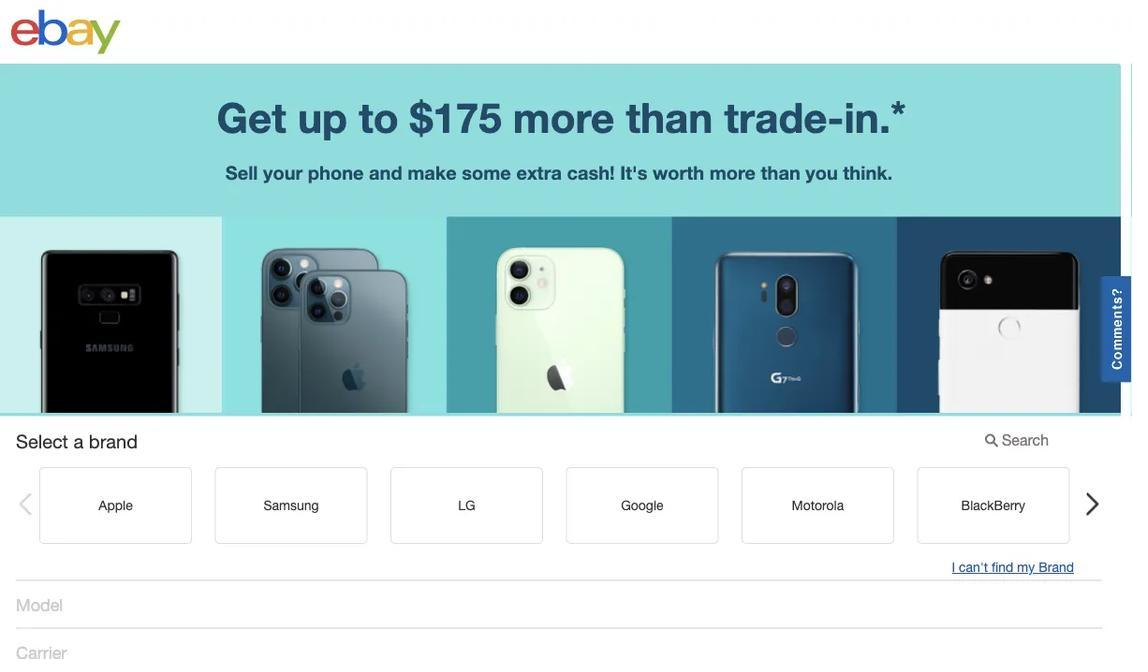 Task type: vqa. For each thing, say whether or not it's contained in the screenshot.
the right parts
no



Task type: describe. For each thing, give the bounding box(es) containing it.
in.
[[845, 92, 891, 142]]

extra
[[517, 161, 562, 184]]

search small image
[[986, 431, 999, 448]]

get up to $175 more than trade-in. *
[[217, 91, 907, 142]]

apple
[[99, 497, 133, 513]]

$175
[[410, 92, 502, 142]]

a
[[74, 430, 84, 452]]

get
[[217, 92, 286, 142]]

samsung
[[264, 497, 319, 513]]

google link
[[566, 467, 719, 544]]

paginate left image
[[17, 493, 34, 516]]

blackberry link
[[918, 467, 1070, 544]]

i can't find my brand
[[953, 560, 1075, 575]]

* link
[[891, 91, 907, 136]]

motorola link
[[742, 467, 895, 544]]

it's
[[621, 161, 648, 184]]

and
[[369, 161, 403, 184]]

than inside get up to $175 more than trade-in. *
[[626, 92, 713, 142]]

model
[[16, 595, 63, 615]]

google
[[621, 497, 664, 513]]

some
[[462, 161, 512, 184]]

motorola
[[792, 497, 845, 513]]



Task type: locate. For each thing, give the bounding box(es) containing it.
samsung link
[[215, 467, 368, 544]]

1 vertical spatial more
[[710, 161, 756, 184]]

Search text field
[[979, 426, 1075, 456]]

can't
[[960, 560, 989, 575]]

phone
[[308, 161, 364, 184]]

1 horizontal spatial more
[[710, 161, 756, 184]]

select a brand
[[16, 430, 138, 452]]

cash!
[[567, 161, 615, 184]]

0 vertical spatial than
[[626, 92, 713, 142]]

make
[[408, 161, 457, 184]]

brand
[[1039, 560, 1075, 575]]

up
[[298, 92, 348, 142]]

think.
[[844, 161, 893, 184]]

than
[[626, 92, 713, 142], [761, 161, 801, 184]]

more right worth
[[710, 161, 756, 184]]

0 vertical spatial more
[[513, 92, 615, 142]]

than left you
[[761, 161, 801, 184]]

sell your phone and make some extra cash! it's worth more than you think.
[[226, 161, 893, 184]]

select
[[16, 430, 68, 452]]

lg
[[458, 497, 476, 513]]

my
[[1018, 560, 1036, 575]]

lg link
[[391, 467, 543, 544]]

more inside get up to $175 more than trade-in. *
[[513, 92, 615, 142]]

to
[[359, 92, 399, 142]]

you
[[806, 161, 839, 184]]

paginate right image
[[1085, 493, 1102, 516]]

your
[[263, 161, 303, 184]]

1 vertical spatial than
[[761, 161, 801, 184]]

i
[[953, 560, 956, 575]]

i can't find my brand link
[[953, 560, 1075, 576]]

phone banner image
[[0, 217, 1122, 413]]

than up worth
[[626, 92, 713, 142]]

0 horizontal spatial than
[[626, 92, 713, 142]]

more up sell your phone and make some extra cash! it's worth more than you think.
[[513, 92, 615, 142]]

apple link
[[39, 467, 192, 544]]

*
[[891, 91, 907, 136]]

sell
[[226, 161, 258, 184]]

brand
[[89, 430, 138, 452]]

trade-
[[725, 92, 845, 142]]

1 horizontal spatial than
[[761, 161, 801, 184]]

blackberry
[[962, 497, 1026, 513]]

find
[[992, 560, 1014, 575]]

0 horizontal spatial more
[[513, 92, 615, 142]]

worth
[[653, 161, 705, 184]]

more
[[513, 92, 615, 142], [710, 161, 756, 184]]



